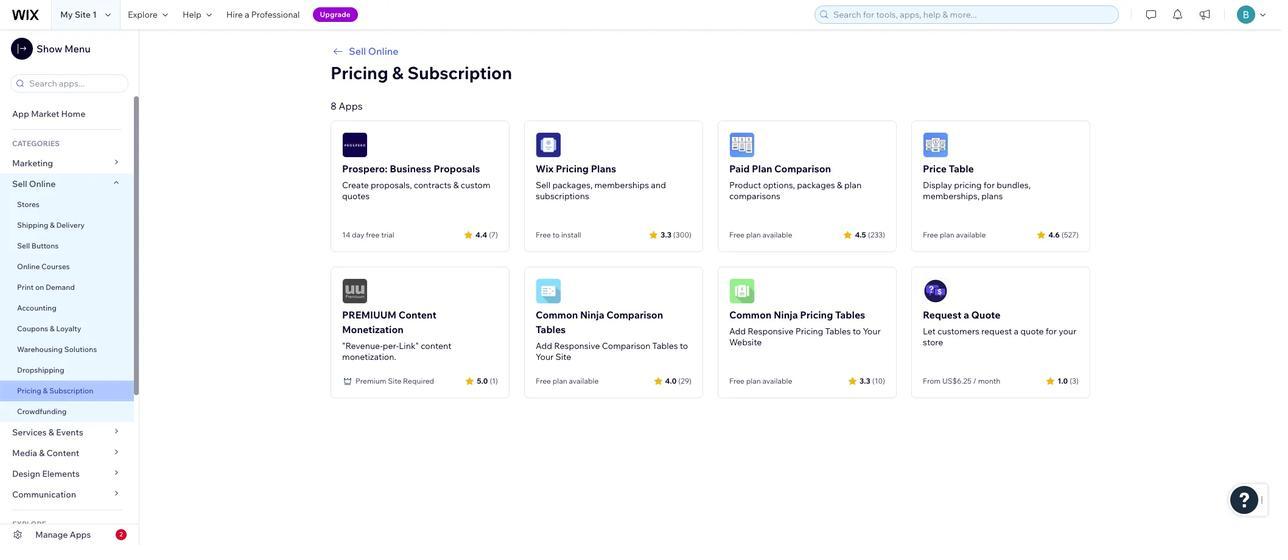 Task type: locate. For each thing, give the bounding box(es) containing it.
your inside common ninja comparison tables add responsive comparison tables to your site
[[536, 351, 554, 362]]

responsive
[[748, 326, 794, 337], [554, 340, 600, 351]]

0 horizontal spatial common
[[536, 309, 578, 321]]

common ninja pricing tables logo image
[[730, 278, 755, 304]]

paid plan comparison product options, packages & plan comparisons
[[730, 163, 862, 202]]

1 common from the left
[[536, 309, 578, 321]]

your for common ninja pricing tables
[[863, 326, 881, 337]]

available down memberships,
[[956, 230, 986, 239]]

app market home link
[[0, 104, 134, 124]]

3.3 (300)
[[661, 230, 692, 239]]

crowdfunding
[[17, 407, 67, 416]]

0 horizontal spatial sell online link
[[0, 174, 134, 194]]

available for common ninja pricing tables
[[763, 376, 793, 386]]

sell online down marketing
[[12, 178, 56, 189]]

0 horizontal spatial site
[[75, 9, 91, 20]]

1 vertical spatial site
[[556, 351, 571, 362]]

sell left buttons
[[17, 241, 30, 250]]

1 horizontal spatial to
[[680, 340, 688, 351]]

to inside common ninja comparison tables add responsive comparison tables to your site
[[680, 340, 688, 351]]

2 ninja from the left
[[774, 309, 798, 321]]

1 vertical spatial sell online
[[12, 178, 56, 189]]

2 vertical spatial a
[[1014, 326, 1019, 337]]

1 horizontal spatial sell online link
[[331, 44, 1091, 58]]

free down website
[[730, 376, 745, 386]]

pricing inside sidebar element
[[17, 386, 41, 395]]

0 vertical spatial responsive
[[748, 326, 794, 337]]

shipping
[[17, 220, 48, 230]]

Search for tools, apps, help & more... field
[[830, 6, 1115, 23]]

add
[[730, 326, 746, 337], [536, 340, 552, 351]]

online courses
[[17, 262, 70, 271]]

1 vertical spatial responsive
[[554, 340, 600, 351]]

content up elements
[[47, 448, 79, 459]]

packages,
[[553, 180, 593, 191]]

a up customers
[[964, 309, 970, 321]]

plan for price table
[[940, 230, 955, 239]]

& inside prospero: business proposals create proposals, contracts & custom quotes
[[454, 180, 459, 191]]

1 horizontal spatial 3.3
[[860, 376, 871, 385]]

for right pricing
[[984, 180, 995, 191]]

1 vertical spatial add
[[536, 340, 552, 351]]

free right (1)
[[536, 376, 551, 386]]

2 horizontal spatial site
[[556, 351, 571, 362]]

free plan available
[[730, 230, 793, 239], [923, 230, 986, 239], [536, 376, 599, 386], [730, 376, 793, 386]]

custom
[[461, 180, 491, 191]]

ninja inside common ninja comparison tables add responsive comparison tables to your site
[[580, 309, 605, 321]]

sell down upgrade button
[[349, 45, 366, 57]]

1.0 (3)
[[1058, 376, 1079, 385]]

print
[[17, 283, 34, 292]]

to for common ninja comparison tables
[[680, 340, 688, 351]]

responsive for comparison
[[554, 340, 600, 351]]

1 horizontal spatial add
[[730, 326, 746, 337]]

0 vertical spatial sell online link
[[331, 44, 1091, 58]]

plan inside 'paid plan comparison product options, packages & plan comparisons'
[[845, 180, 862, 191]]

1 vertical spatial 3.3
[[860, 376, 871, 385]]

sell online link
[[331, 44, 1091, 58], [0, 174, 134, 194]]

plans
[[982, 191, 1003, 202]]

available for common ninja comparison tables
[[569, 376, 599, 386]]

display
[[923, 180, 953, 191]]

a right hire
[[245, 9, 249, 20]]

1 vertical spatial content
[[47, 448, 79, 459]]

2 vertical spatial to
[[680, 340, 688, 351]]

available
[[763, 230, 793, 239], [956, 230, 986, 239], [569, 376, 599, 386], [763, 376, 793, 386]]

add inside common ninja comparison tables add responsive comparison tables to your site
[[536, 340, 552, 351]]

common inside common ninja comparison tables add responsive comparison tables to your site
[[536, 309, 578, 321]]

pricing
[[954, 180, 982, 191]]

price table logo image
[[923, 132, 949, 158]]

per-
[[383, 340, 399, 351]]

upgrade button
[[313, 7, 358, 22]]

premiuum content monetization "revenue-per-link" content monetization.
[[342, 309, 452, 362]]

to up 3.3 (10)
[[853, 326, 861, 337]]

your for common ninja comparison tables
[[536, 351, 554, 362]]

1 horizontal spatial a
[[964, 309, 970, 321]]

8
[[331, 100, 337, 112]]

0 vertical spatial your
[[863, 326, 881, 337]]

apps for 8 apps
[[339, 100, 363, 112]]

for left your
[[1046, 326, 1057, 337]]

premium
[[356, 376, 386, 386]]

apps inside sidebar element
[[70, 529, 91, 540]]

0 horizontal spatial ninja
[[580, 309, 605, 321]]

available down 'common ninja pricing tables add responsive pricing tables to your website'
[[763, 376, 793, 386]]

5.0 (1)
[[477, 376, 498, 385]]

shipping & delivery
[[17, 220, 85, 230]]

common ninja pricing tables add responsive pricing tables to your website
[[730, 309, 881, 348]]

1 horizontal spatial site
[[388, 376, 402, 386]]

1 horizontal spatial your
[[863, 326, 881, 337]]

plan for common ninja pricing tables
[[746, 376, 761, 386]]

available for price table
[[956, 230, 986, 239]]

1 horizontal spatial pricing & subscription
[[331, 62, 512, 83]]

free down memberships,
[[923, 230, 939, 239]]

a
[[245, 9, 249, 20], [964, 309, 970, 321], [1014, 326, 1019, 337]]

comparisons
[[730, 191, 781, 202]]

3.3 (10)
[[860, 376, 886, 385]]

paid plan comparison logo image
[[730, 132, 755, 158]]

1 horizontal spatial subscription
[[408, 62, 512, 83]]

media
[[12, 448, 37, 459]]

0 vertical spatial a
[[245, 9, 249, 20]]

subscription
[[408, 62, 512, 83], [49, 386, 93, 395]]

1 vertical spatial for
[[1046, 326, 1057, 337]]

to left install
[[553, 230, 560, 239]]

market
[[31, 108, 59, 119]]

8 apps
[[331, 100, 363, 112]]

common inside 'common ninja pricing tables add responsive pricing tables to your website'
[[730, 309, 772, 321]]

0 horizontal spatial content
[[47, 448, 79, 459]]

communication link
[[0, 484, 134, 505]]

0 horizontal spatial pricing & subscription
[[17, 386, 93, 395]]

responsive inside common ninja comparison tables add responsive comparison tables to your site
[[554, 340, 600, 351]]

monetization.
[[342, 351, 396, 362]]

content up link"
[[399, 309, 437, 321]]

0 horizontal spatial apps
[[70, 529, 91, 540]]

0 horizontal spatial for
[[984, 180, 995, 191]]

upgrade
[[320, 10, 351, 19]]

website
[[730, 337, 762, 348]]

responsive for pricing
[[748, 326, 794, 337]]

app
[[12, 108, 29, 119]]

0 horizontal spatial sell online
[[12, 178, 56, 189]]

0 vertical spatial add
[[730, 326, 746, 337]]

request a quote logo image
[[923, 278, 949, 304]]

& inside coupons & loyalty link
[[50, 324, 55, 333]]

explore
[[128, 9, 158, 20]]

dropshipping link
[[0, 360, 134, 381]]

1 vertical spatial online
[[29, 178, 56, 189]]

free plan available for common ninja comparison tables
[[536, 376, 599, 386]]

comparison inside 'paid plan comparison product options, packages & plan comparisons'
[[775, 163, 831, 175]]

ninja inside 'common ninja pricing tables add responsive pricing tables to your website'
[[774, 309, 798, 321]]

sell down the wix
[[536, 180, 551, 191]]

common ninja comparison tables add responsive comparison tables to your site
[[536, 309, 688, 362]]

1 vertical spatial pricing & subscription
[[17, 386, 93, 395]]

0 horizontal spatial responsive
[[554, 340, 600, 351]]

(300)
[[674, 230, 692, 239]]

free for paid plan comparison
[[730, 230, 745, 239]]

free plan available for common ninja pricing tables
[[730, 376, 793, 386]]

customers
[[938, 326, 980, 337]]

comparison for paid plan comparison
[[775, 163, 831, 175]]

3.3
[[661, 230, 672, 239], [860, 376, 871, 385]]

common
[[536, 309, 578, 321], [730, 309, 772, 321]]

(527)
[[1062, 230, 1079, 239]]

to inside 'common ninja pricing tables add responsive pricing tables to your website'
[[853, 326, 861, 337]]

1 vertical spatial apps
[[70, 529, 91, 540]]

stores link
[[0, 194, 134, 215]]

3.3 left (300)
[[661, 230, 672, 239]]

plan for paid plan comparison
[[746, 230, 761, 239]]

14 day free trial
[[342, 230, 394, 239]]

"revenue-
[[342, 340, 383, 351]]

pricing & subscription link
[[0, 381, 134, 401]]

1 horizontal spatial ninja
[[774, 309, 798, 321]]

a inside hire a professional "link"
[[245, 9, 249, 20]]

proposals,
[[371, 180, 412, 191]]

1 vertical spatial sell online link
[[0, 174, 134, 194]]

0 vertical spatial sell online
[[349, 45, 399, 57]]

4.0 (29)
[[665, 376, 692, 385]]

my
[[60, 9, 73, 20]]

1 horizontal spatial for
[[1046, 326, 1057, 337]]

3.3 left (10)
[[860, 376, 871, 385]]

free left install
[[536, 230, 551, 239]]

free down the comparisons
[[730, 230, 745, 239]]

apps right 8
[[339, 100, 363, 112]]

loyalty
[[56, 324, 81, 333]]

quotes
[[342, 191, 370, 202]]

4.0
[[665, 376, 677, 385]]

0 vertical spatial apps
[[339, 100, 363, 112]]

&
[[392, 62, 404, 83], [454, 180, 459, 191], [837, 180, 843, 191], [50, 220, 55, 230], [50, 324, 55, 333], [43, 386, 48, 395], [49, 427, 54, 438], [39, 448, 45, 459]]

0 vertical spatial site
[[75, 9, 91, 20]]

design elements link
[[0, 463, 134, 484]]

1 horizontal spatial common
[[730, 309, 772, 321]]

2 horizontal spatial a
[[1014, 326, 1019, 337]]

coupons & loyalty link
[[0, 319, 134, 339]]

dropshipping
[[17, 365, 64, 375]]

0 vertical spatial for
[[984, 180, 995, 191]]

2 vertical spatial site
[[388, 376, 402, 386]]

hire a professional
[[226, 9, 300, 20]]

responsive inside 'common ninja pricing tables add responsive pricing tables to your website'
[[748, 326, 794, 337]]

0 horizontal spatial subscription
[[49, 386, 93, 395]]

add inside 'common ninja pricing tables add responsive pricing tables to your website'
[[730, 326, 746, 337]]

common down the common ninja comparison tables logo
[[536, 309, 578, 321]]

your inside 'common ninja pricing tables add responsive pricing tables to your website'
[[863, 326, 881, 337]]

your
[[863, 326, 881, 337], [536, 351, 554, 362]]

common for common ninja comparison tables
[[536, 309, 578, 321]]

accounting
[[17, 303, 56, 312]]

us$6.25
[[943, 376, 972, 386]]

add down common ninja pricing tables logo
[[730, 326, 746, 337]]

1 horizontal spatial responsive
[[748, 326, 794, 337]]

1 vertical spatial subscription
[[49, 386, 93, 395]]

show menu button
[[11, 38, 91, 60]]

1 vertical spatial your
[[536, 351, 554, 362]]

1 vertical spatial to
[[853, 326, 861, 337]]

1 horizontal spatial content
[[399, 309, 437, 321]]

comparison
[[775, 163, 831, 175], [607, 309, 663, 321], [602, 340, 651, 351]]

4.5 (233)
[[855, 230, 886, 239]]

available down common ninja comparison tables add responsive comparison tables to your site
[[569, 376, 599, 386]]

for inside price table display pricing for bundles, memberships, plans
[[984, 180, 995, 191]]

1 vertical spatial a
[[964, 309, 970, 321]]

0 vertical spatial content
[[399, 309, 437, 321]]

1 ninja from the left
[[580, 309, 605, 321]]

apps right manage
[[70, 529, 91, 540]]

request
[[982, 326, 1012, 337]]

common for common ninja pricing tables
[[730, 309, 772, 321]]

tables
[[836, 309, 866, 321], [536, 323, 566, 336], [826, 326, 851, 337], [653, 340, 678, 351]]

site for required
[[388, 376, 402, 386]]

0 horizontal spatial 3.3
[[661, 230, 672, 239]]

sell inside wix pricing plans sell packages, memberships and subscriptions
[[536, 180, 551, 191]]

1.0
[[1058, 376, 1068, 385]]

& inside pricing & subscription link
[[43, 386, 48, 395]]

common down common ninja pricing tables logo
[[730, 309, 772, 321]]

0 horizontal spatial your
[[536, 351, 554, 362]]

0 vertical spatial online
[[368, 45, 399, 57]]

/
[[974, 376, 977, 386]]

warehousing solutions link
[[0, 339, 134, 360]]

0 horizontal spatial to
[[553, 230, 560, 239]]

to up (29)
[[680, 340, 688, 351]]

(3)
[[1070, 376, 1079, 385]]

add down the common ninja comparison tables logo
[[536, 340, 552, 351]]

free
[[366, 230, 380, 239]]

install
[[561, 230, 582, 239]]

2 common from the left
[[730, 309, 772, 321]]

2 horizontal spatial to
[[853, 326, 861, 337]]

content inside sidebar element
[[47, 448, 79, 459]]

online
[[368, 45, 399, 57], [29, 178, 56, 189], [17, 262, 40, 271]]

a left "quote"
[[1014, 326, 1019, 337]]

for
[[984, 180, 995, 191], [1046, 326, 1057, 337]]

packages
[[797, 180, 835, 191]]

0 horizontal spatial a
[[245, 9, 249, 20]]

sell online down upgrade button
[[349, 45, 399, 57]]

a for quote
[[964, 309, 970, 321]]

1 vertical spatial comparison
[[607, 309, 663, 321]]

0 vertical spatial 3.3
[[661, 230, 672, 239]]

wix
[[536, 163, 554, 175]]

0 horizontal spatial add
[[536, 340, 552, 351]]

premiuum
[[342, 309, 397, 321]]

site inside common ninja comparison tables add responsive comparison tables to your site
[[556, 351, 571, 362]]

0 vertical spatial comparison
[[775, 163, 831, 175]]

available down the comparisons
[[763, 230, 793, 239]]

1 horizontal spatial apps
[[339, 100, 363, 112]]

site
[[75, 9, 91, 20], [556, 351, 571, 362], [388, 376, 402, 386]]

paid
[[730, 163, 750, 175]]



Task type: vqa. For each thing, say whether or not it's contained in the screenshot.


Task type: describe. For each thing, give the bounding box(es) containing it.
buttons
[[32, 241, 59, 250]]

& inside media & content link
[[39, 448, 45, 459]]

help
[[183, 9, 201, 20]]

0 vertical spatial pricing & subscription
[[331, 62, 512, 83]]

memberships,
[[923, 191, 980, 202]]

your
[[1059, 326, 1077, 337]]

design
[[12, 468, 40, 479]]

courses
[[41, 262, 70, 271]]

media & content
[[12, 448, 79, 459]]

content inside premiuum content monetization "revenue-per-link" content monetization.
[[399, 309, 437, 321]]

explore
[[12, 520, 46, 529]]

to for common ninja pricing tables
[[853, 326, 861, 337]]

a for professional
[[245, 9, 249, 20]]

prospero: business proposals  logo image
[[342, 132, 368, 158]]

free for wix pricing plans
[[536, 230, 551, 239]]

3.3 for common ninja pricing tables
[[860, 376, 871, 385]]

premiuum content monetization logo image
[[342, 278, 368, 304]]

quote
[[972, 309, 1001, 321]]

marketing link
[[0, 153, 134, 174]]

online courses link
[[0, 256, 134, 277]]

services & events
[[12, 427, 83, 438]]

prospero:
[[342, 163, 388, 175]]

warehousing solutions
[[17, 345, 97, 354]]

available for paid plan comparison
[[763, 230, 793, 239]]

manage apps
[[35, 529, 91, 540]]

coupons & loyalty
[[17, 324, 81, 333]]

ninja for pricing
[[774, 309, 798, 321]]

prospero: business proposals create proposals, contracts & custom quotes
[[342, 163, 491, 202]]

warehousing
[[17, 345, 63, 354]]

media & content link
[[0, 443, 134, 463]]

subscription inside sidebar element
[[49, 386, 93, 395]]

pricing inside wix pricing plans sell packages, memberships and subscriptions
[[556, 163, 589, 175]]

design elements
[[12, 468, 80, 479]]

required
[[403, 376, 434, 386]]

month
[[979, 376, 1001, 386]]

ninja for comparison
[[580, 309, 605, 321]]

1 horizontal spatial sell online
[[349, 45, 399, 57]]

2 vertical spatial online
[[17, 262, 40, 271]]

add for common ninja comparison tables
[[536, 340, 552, 351]]

plans
[[591, 163, 617, 175]]

manage
[[35, 529, 68, 540]]

comparison for common ninja comparison tables
[[607, 309, 663, 321]]

price table display pricing for bundles, memberships, plans
[[923, 163, 1031, 202]]

free plan available for price table
[[923, 230, 986, 239]]

sell buttons
[[17, 241, 59, 250]]

& inside shipping & delivery link
[[50, 220, 55, 230]]

proposals
[[434, 163, 480, 175]]

professional
[[251, 9, 300, 20]]

0 vertical spatial to
[[553, 230, 560, 239]]

print on demand link
[[0, 277, 134, 298]]

and
[[651, 180, 666, 191]]

categories
[[12, 139, 60, 148]]

5.0
[[477, 376, 488, 385]]

premium site required
[[356, 376, 434, 386]]

hire a professional link
[[219, 0, 307, 29]]

plan for common ninja comparison tables
[[553, 376, 567, 386]]

0 vertical spatial subscription
[[408, 62, 512, 83]]

apps for manage apps
[[70, 529, 91, 540]]

common ninja comparison tables logo image
[[536, 278, 562, 304]]

monetization
[[342, 323, 404, 336]]

add for common ninja pricing tables
[[730, 326, 746, 337]]

wix pricing plans logo image
[[536, 132, 562, 158]]

communication
[[12, 489, 78, 500]]

2 vertical spatial comparison
[[602, 340, 651, 351]]

free for common ninja pricing tables
[[730, 376, 745, 386]]

(233)
[[868, 230, 886, 239]]

free for common ninja comparison tables
[[536, 376, 551, 386]]

quote
[[1021, 326, 1044, 337]]

shipping & delivery link
[[0, 215, 134, 236]]

Search apps... field
[[26, 75, 124, 92]]

site for 1
[[75, 9, 91, 20]]

events
[[56, 427, 83, 438]]

(7)
[[489, 230, 498, 239]]

memberships
[[595, 180, 649, 191]]

sell online inside sidebar element
[[12, 178, 56, 189]]

for inside request a quote let customers request a quote for your store
[[1046, 326, 1057, 337]]

4.6 (527)
[[1049, 230, 1079, 239]]

show
[[37, 43, 62, 55]]

show menu
[[37, 43, 91, 55]]

on
[[35, 283, 44, 292]]

stores
[[17, 200, 40, 209]]

4.4 (7)
[[476, 230, 498, 239]]

sell up stores
[[12, 178, 27, 189]]

product
[[730, 180, 761, 191]]

create
[[342, 180, 369, 191]]

(29)
[[679, 376, 692, 385]]

& inside services & events link
[[49, 427, 54, 438]]

subscriptions
[[536, 191, 589, 202]]

3.3 for wix pricing plans
[[661, 230, 672, 239]]

sidebar element
[[0, 29, 139, 545]]

app market home
[[12, 108, 85, 119]]

pricing & subscription inside sidebar element
[[17, 386, 93, 395]]

free to install
[[536, 230, 582, 239]]

solutions
[[64, 345, 97, 354]]

table
[[949, 163, 974, 175]]

delivery
[[56, 220, 85, 230]]

request
[[923, 309, 962, 321]]

request a quote let customers request a quote for your store
[[923, 309, 1077, 348]]

home
[[61, 108, 85, 119]]

elements
[[42, 468, 80, 479]]

business
[[390, 163, 432, 175]]

services & events link
[[0, 422, 134, 443]]

& inside 'paid plan comparison product options, packages & plan comparisons'
[[837, 180, 843, 191]]

marketing
[[12, 158, 53, 169]]

bundles,
[[997, 180, 1031, 191]]

from
[[923, 376, 941, 386]]

2
[[119, 530, 123, 538]]

free for price table
[[923, 230, 939, 239]]

free plan available for paid plan comparison
[[730, 230, 793, 239]]

wix pricing plans sell packages, memberships and subscriptions
[[536, 163, 666, 202]]

crowdfunding link
[[0, 401, 134, 422]]

store
[[923, 337, 944, 348]]



